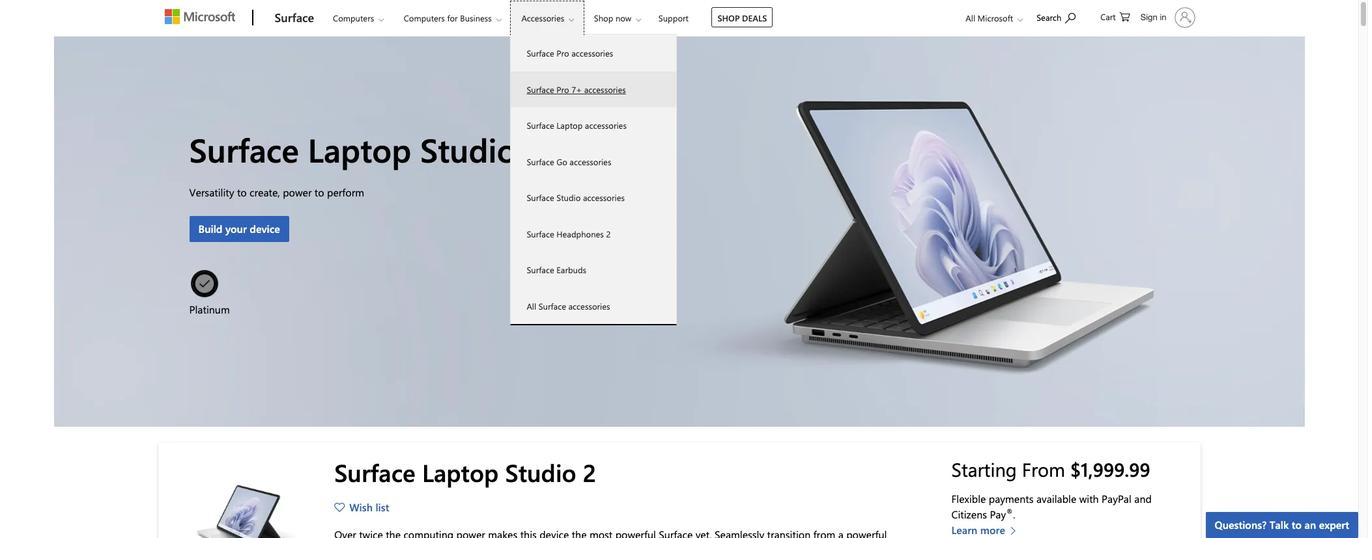 Task type: locate. For each thing, give the bounding box(es) containing it.
shop now
[[594, 12, 632, 23]]

surface left go
[[527, 156, 554, 167]]

surface left 7+
[[527, 84, 554, 95]]

0 vertical spatial pro
[[557, 48, 569, 59]]

®
[[1006, 507, 1013, 517]]

2 for a surface laptop studio 2 in platinum. image
[[525, 128, 544, 171]]

laptop
[[557, 120, 583, 131], [308, 128, 411, 171], [422, 457, 499, 489]]

a surface laptop studio 2 in platinum. image
[[54, 36, 1305, 427]]

citizens
[[952, 508, 987, 522]]

accessories down the surface earbuds link
[[569, 301, 610, 312]]

0 horizontal spatial laptop
[[308, 128, 411, 171]]

available
[[1037, 493, 1077, 506]]

all
[[966, 12, 976, 23], [527, 301, 536, 312]]

surface laptop studio 2 for a surface laptop studio 2 in platinum. image
[[189, 128, 544, 171]]

in
[[1160, 12, 1167, 22]]

build your device
[[198, 222, 280, 236]]

1 horizontal spatial all
[[966, 12, 976, 23]]

surface
[[275, 10, 314, 25], [527, 48, 554, 59], [527, 84, 554, 95], [527, 120, 554, 131], [189, 128, 299, 171], [527, 156, 554, 167], [527, 192, 554, 203], [527, 228, 554, 239], [527, 265, 554, 276], [539, 301, 566, 312], [334, 457, 416, 489]]

wish list
[[349, 501, 389, 515]]

surface laptop studio 2 for a surface laptop studio 2 in stage mode. image
[[334, 457, 597, 489]]

0 vertical spatial surface laptop studio 2
[[189, 128, 544, 171]]

sign in
[[1141, 12, 1167, 22]]

to
[[237, 186, 247, 199], [315, 186, 324, 199], [1292, 519, 1302, 532]]

0 vertical spatial studio
[[420, 128, 516, 171]]

2 vertical spatial studio
[[505, 457, 577, 489]]

accessories right go
[[570, 156, 612, 167]]

accessories button
[[511, 1, 585, 36]]

computers inside dropdown button
[[333, 12, 374, 23]]

create,
[[250, 186, 280, 199]]

0 vertical spatial all
[[966, 12, 976, 23]]

from
[[1022, 457, 1066, 482]]

surface pro 7+ accessories
[[527, 84, 626, 95]]

to right the power
[[315, 186, 324, 199]]

1 horizontal spatial computers
[[404, 12, 445, 23]]

support link
[[653, 1, 695, 32]]

and
[[1135, 493, 1152, 506]]

studio
[[420, 128, 516, 171], [557, 192, 581, 203], [505, 457, 577, 489]]

1 pro from the top
[[557, 48, 569, 59]]

versatility
[[189, 186, 234, 199]]

surface laptop accessories
[[527, 120, 627, 131]]

1 vertical spatial studio
[[557, 192, 581, 203]]

pro left 7+
[[557, 84, 569, 95]]

surface studio accessories
[[527, 192, 625, 203]]

all surface accessories link
[[511, 288, 677, 325]]

business
[[460, 12, 492, 23]]

shop
[[594, 12, 613, 23]]

1 horizontal spatial 2
[[583, 457, 597, 489]]

pro for accessories
[[557, 48, 569, 59]]

0 horizontal spatial 2
[[525, 128, 544, 171]]

talk
[[1270, 519, 1289, 532]]

accessories down surface pro 7+ accessories link at the top left of the page
[[585, 120, 627, 131]]

all microsoft
[[966, 12, 1013, 23]]

now
[[616, 12, 632, 23]]

computers for business
[[404, 12, 492, 23]]

computers for computers
[[333, 12, 374, 23]]

computers inside computers for business dropdown button
[[404, 12, 445, 23]]

studio for a surface laptop studio 2 in platinum. image
[[420, 128, 516, 171]]

search button
[[1031, 2, 1082, 31]]

2
[[525, 128, 544, 171], [606, 228, 611, 239], [583, 457, 597, 489]]

2 vertical spatial 2
[[583, 457, 597, 489]]

surface studio accessories link
[[511, 180, 677, 216]]

pro down accessories dropdown button
[[557, 48, 569, 59]]

1 computers from the left
[[333, 12, 374, 23]]

accessories for surface studio accessories
[[583, 192, 625, 203]]

to left create,
[[237, 186, 247, 199]]

paypal
[[1102, 493, 1132, 506]]

computers right surface link
[[333, 12, 374, 23]]

1 vertical spatial surface laptop studio 2
[[334, 457, 597, 489]]

wish list button
[[334, 501, 394, 516]]

microsoft
[[978, 12, 1013, 23]]

all down surface earbuds
[[527, 301, 536, 312]]

® . learn more
[[952, 507, 1016, 538]]

all inside dropdown button
[[966, 12, 976, 23]]

0 horizontal spatial computers
[[333, 12, 374, 23]]

1 vertical spatial pro
[[557, 84, 569, 95]]

your
[[225, 222, 247, 236]]

surface headphones 2 link
[[511, 216, 677, 252]]

0 vertical spatial 2
[[525, 128, 544, 171]]

sign in link
[[1133, 2, 1201, 33]]

shop
[[718, 12, 740, 23]]

accessories down surface go accessories link
[[583, 192, 625, 203]]

.
[[1013, 508, 1016, 522]]

2 horizontal spatial to
[[1292, 519, 1302, 532]]

surface left earbuds
[[527, 265, 554, 276]]

all left "microsoft"
[[966, 12, 976, 23]]

an
[[1305, 519, 1317, 532]]

computers left the for
[[404, 12, 445, 23]]

payments
[[989, 493, 1034, 506]]

for
[[447, 12, 458, 23]]

1 vertical spatial all
[[527, 301, 536, 312]]

expert
[[1319, 519, 1350, 532]]

2 computers from the left
[[404, 12, 445, 23]]

surface earbuds
[[527, 265, 587, 276]]

surface up surface earbuds
[[527, 228, 554, 239]]

pro
[[557, 48, 569, 59], [557, 84, 569, 95]]

microsoft image
[[165, 9, 235, 24]]

all microsoft button
[[956, 1, 1030, 36]]

2 horizontal spatial 2
[[606, 228, 611, 239]]

computers
[[333, 12, 374, 23], [404, 12, 445, 23]]

surface headphones 2
[[527, 228, 611, 239]]

all for all surface accessories
[[527, 301, 536, 312]]

surface up surface go accessories at the top left of page
[[527, 120, 554, 131]]

to left the an
[[1292, 519, 1302, 532]]

0 horizontal spatial all
[[527, 301, 536, 312]]

power
[[283, 186, 312, 199]]

surface go accessories link
[[511, 144, 677, 180]]

accessories
[[572, 48, 613, 59], [584, 84, 626, 95], [585, 120, 627, 131], [570, 156, 612, 167], [583, 192, 625, 203], [569, 301, 610, 312]]

all surface accessories
[[527, 301, 610, 312]]

accessories up surface pro 7+ accessories link at the top left of the page
[[572, 48, 613, 59]]

2 pro from the top
[[557, 84, 569, 95]]

surface laptop studio 2
[[189, 128, 544, 171], [334, 457, 597, 489]]

1 vertical spatial 2
[[606, 228, 611, 239]]

perform
[[327, 186, 364, 199]]

surface left "computers" dropdown button
[[275, 10, 314, 25]]

surface up wish list
[[334, 457, 416, 489]]

1 horizontal spatial laptop
[[422, 457, 499, 489]]

studio for a surface laptop studio 2 in stage mode. image
[[505, 457, 577, 489]]

cart
[[1101, 11, 1116, 22]]



Task type: describe. For each thing, give the bounding box(es) containing it.
surface pro accessories link
[[511, 35, 677, 71]]

a surface laptop studio 2 in stage mode. image
[[178, 459, 309, 539]]

deals
[[742, 12, 767, 23]]

to inside dropdown button
[[1292, 519, 1302, 532]]

flexible payments available with paypal and citizens pay
[[952, 493, 1152, 522]]

flexible
[[952, 493, 986, 506]]

$1,999.99
[[1071, 457, 1151, 482]]

Search search field
[[1030, 2, 1089, 31]]

laptop for a surface laptop studio 2 in platinum. image
[[308, 128, 411, 171]]

shop deals
[[718, 12, 767, 23]]

accessories for surface pro accessories
[[572, 48, 613, 59]]

7+
[[572, 84, 582, 95]]

surface link
[[268, 1, 321, 36]]

starting from $1,999.99
[[952, 457, 1151, 482]]

surface go accessories
[[527, 156, 612, 167]]

all for all microsoft
[[966, 12, 976, 23]]

shop deals link
[[712, 7, 773, 27]]

more
[[981, 524, 1006, 538]]

versatility to create, power to perform
[[189, 186, 364, 199]]

surface earbuds link
[[511, 252, 677, 288]]

surface down surface earbuds
[[539, 301, 566, 312]]

0 horizontal spatial to
[[237, 186, 247, 199]]

surface pro 7+ accessories link
[[511, 71, 677, 108]]

computers for business button
[[393, 1, 512, 36]]

questions? talk to an expert
[[1215, 519, 1350, 532]]

headphones
[[557, 228, 604, 239]]

cart link
[[1101, 1, 1131, 32]]

accessories for surface go accessories
[[570, 156, 612, 167]]

build your device link
[[189, 216, 289, 242]]

computers button
[[322, 1, 394, 36]]

1 horizontal spatial to
[[315, 186, 324, 199]]

support
[[659, 12, 689, 23]]

computers for computers for business
[[404, 12, 445, 23]]

starting
[[952, 457, 1017, 482]]

learn more link
[[952, 523, 1023, 539]]

shop now button
[[583, 1, 652, 36]]

learn
[[952, 524, 978, 538]]

2 for a surface laptop studio 2 in stage mode. image
[[583, 457, 597, 489]]

device
[[250, 222, 280, 236]]

accessories for all surface accessories
[[569, 301, 610, 312]]

with
[[1080, 493, 1099, 506]]

laptop for a surface laptop studio 2 in stage mode. image
[[422, 457, 499, 489]]

build
[[198, 222, 223, 236]]

sign
[[1141, 12, 1158, 22]]

accessories right 7+
[[584, 84, 626, 95]]

accessories for surface laptop accessories
[[585, 120, 627, 131]]

questions?
[[1215, 519, 1267, 532]]

go
[[557, 156, 567, 167]]

surface laptop accessories link
[[511, 108, 677, 144]]

list
[[376, 501, 389, 515]]

surface up surface headphones 2
[[527, 192, 554, 203]]

questions? talk to an expert button
[[1206, 513, 1359, 539]]

platinum
[[189, 303, 230, 317]]

surface up create,
[[189, 128, 299, 171]]

surface down accessories
[[527, 48, 554, 59]]

earbuds
[[557, 265, 587, 276]]

wish
[[349, 501, 373, 515]]

surface pro accessories
[[527, 48, 613, 59]]

search
[[1037, 12, 1062, 23]]

pro for 7+
[[557, 84, 569, 95]]

2 horizontal spatial laptop
[[557, 120, 583, 131]]

accessories
[[522, 12, 565, 23]]

pay
[[990, 508, 1006, 522]]



Task type: vqa. For each thing, say whether or not it's contained in the screenshot.
Microsoft image
yes



